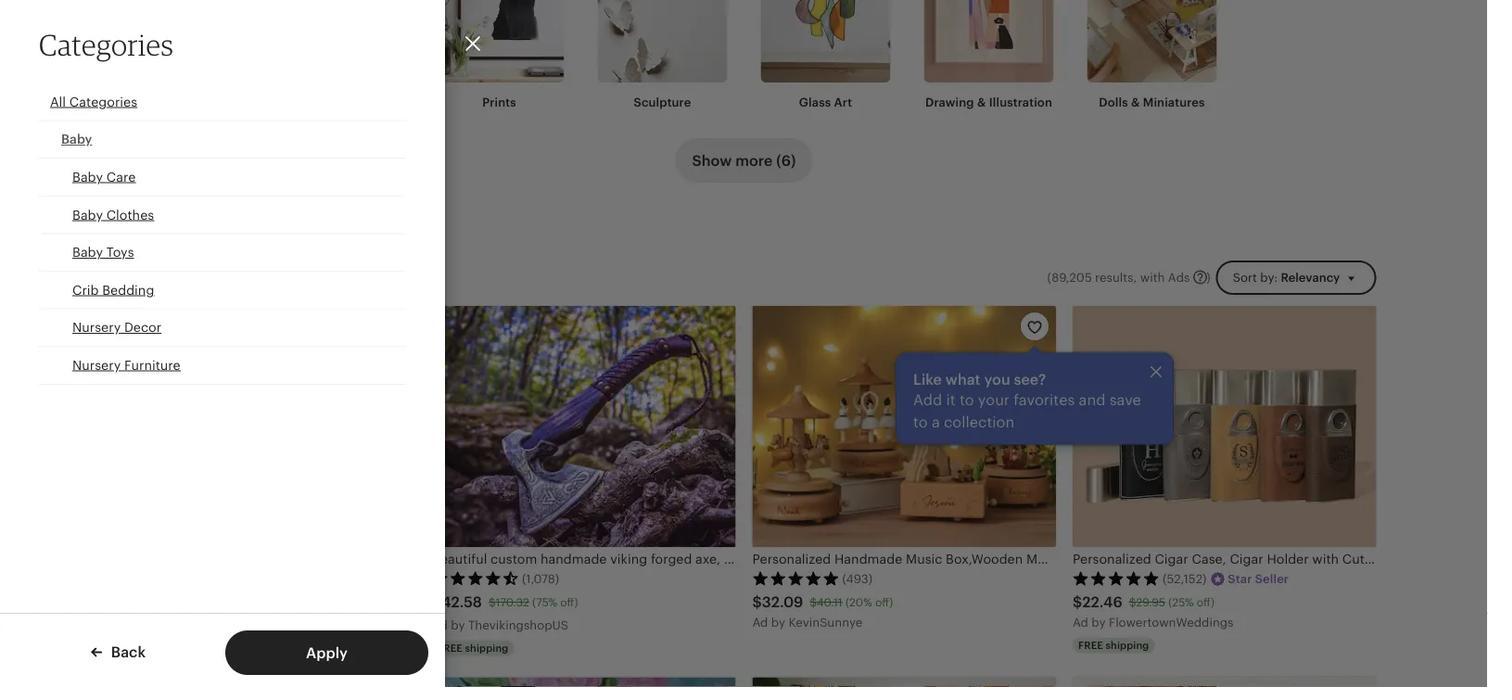 Task type: describe. For each thing, give the bounding box(es) containing it.
( 89,205 results,
[[1048, 270, 1137, 284]]

add
[[914, 391, 943, 408]]

your
[[978, 391, 1010, 408]]

prints link
[[434, 0, 564, 110]]

89,205
[[1052, 270, 1092, 284]]

baby for baby toys
[[72, 245, 103, 260]]

see?
[[1014, 371, 1046, 388]]

back
[[108, 644, 146, 660]]

apply
[[306, 645, 348, 661]]

baby for baby clothes
[[72, 207, 103, 222]]

drawing & illustration
[[926, 95, 1053, 109]]

170.32
[[496, 596, 529, 609]]

free shipping for by thevikingshopus
[[438, 642, 509, 654]]

nursery decor button
[[39, 309, 406, 347]]

and
[[1079, 391, 1106, 408]]

drawing & illustration link
[[924, 0, 1054, 110]]

(1,078)
[[522, 572, 559, 586]]

by up back
[[131, 618, 145, 632]]

sculpture link
[[598, 0, 728, 110]]

favorites
[[1014, 391, 1075, 408]]

crib bedding
[[72, 282, 154, 297]]

$ right 22.46
[[1129, 596, 1136, 609]]

shipping for by thevikingshopus
[[465, 642, 509, 654]]

categories inside button
[[69, 94, 137, 109]]

results,
[[1095, 270, 1137, 284]]

flowertownweddings
[[1109, 615, 1234, 629]]

all categories button
[[39, 83, 406, 121]]

by pethelangeloco
[[131, 618, 240, 632]]

free for by thevikingshopus
[[438, 642, 463, 654]]

d for 22.46
[[1081, 615, 1089, 629]]

all filters
[[145, 271, 199, 284]]

off) for 32.09
[[875, 596, 893, 609]]

off) for 22.46
[[1197, 596, 1215, 609]]

by inside $ 22.46 $ 29.95 (25% off) a d by flowertownweddings
[[1092, 615, 1106, 629]]

collection
[[944, 414, 1015, 430]]

& for miniatures
[[1131, 95, 1140, 109]]

nursery for nursery furniture
[[72, 358, 121, 373]]

crib bedding button
[[39, 272, 406, 309]]

you
[[984, 371, 1011, 388]]

apply button
[[225, 631, 428, 675]]

all for all filters
[[145, 271, 160, 284]]

seller
[[1255, 572, 1289, 586]]

& for illustration
[[977, 95, 986, 109]]

personalized handmade music box,wooden music box,wooden horse musical carousel,vintage music box,heirloom carousel,baby boy girl shower gift image
[[753, 306, 1056, 547]]

bedding
[[102, 282, 154, 297]]

glass art link
[[761, 0, 891, 110]]

$ inside 42.58 $ 170.32 (75% off)
[[489, 596, 496, 609]]

toys
[[106, 245, 134, 260]]

(52,152)
[[1163, 572, 1207, 586]]

baby button
[[39, 121, 406, 159]]

like what you see? add it to your favorites and save to a collection
[[914, 371, 1142, 430]]

star seller
[[1228, 572, 1289, 586]]

baby toys button
[[39, 234, 406, 272]]

)
[[1207, 270, 1211, 284]]

1 5 out of 5 stars image from the left
[[112, 571, 199, 586]]

it
[[946, 391, 956, 408]]

a inside the like what you see? add it to your favorites and save to a collection
[[932, 414, 940, 430]]

by down 42.58
[[451, 618, 465, 632]]

nursery furniture button
[[39, 347, 406, 385]]

crib
[[72, 282, 99, 297]]

29.95
[[1136, 596, 1166, 609]]

sculpture
[[634, 95, 691, 109]]

free shipping for by flowertownweddings
[[1079, 640, 1149, 651]]

baby care
[[72, 169, 136, 184]]

4.5 out of 5 stars image
[[432, 571, 519, 586]]

0 horizontal spatial d
[[440, 618, 448, 632]]

a d by thevikingshopus
[[432, 618, 569, 632]]

$ left 40.11
[[753, 594, 762, 610]]

miniatures
[[1143, 95, 1205, 109]]

baby toys
[[72, 245, 134, 260]]

shipping for by flowertownweddings
[[1106, 640, 1149, 651]]

42.58 $ 170.32 (75% off)
[[442, 594, 578, 610]]



Task type: vqa. For each thing, say whether or not it's contained in the screenshot.
(75%
yes



Task type: locate. For each thing, give the bounding box(es) containing it.
5th anniversary gift for him | soundwave art | wood anniversary | voice recording gift image
[[753, 678, 1056, 687]]

off) right (25%
[[1197, 596, 1215, 609]]

1 nursery from the top
[[72, 320, 121, 335]]

custom royal portrait from photo, renaissance portrait, historical portrait, royal portrait, human portrait, custom men women portrait image
[[112, 306, 415, 547]]

$ 32.09 $ 40.11 (20% off) a d by kevinsunnye
[[753, 594, 893, 629]]

2 horizontal spatial off)
[[1197, 596, 1215, 609]]

by down 22.46
[[1092, 615, 1106, 629]]

baby left care on the left top
[[72, 169, 103, 184]]

1 horizontal spatial shipping
[[465, 642, 509, 654]]

ads
[[1168, 270, 1190, 284]]

free
[[1079, 640, 1103, 651], [117, 642, 142, 654], [438, 642, 463, 654]]

free shipping down 22.46
[[1079, 640, 1149, 651]]

d
[[760, 615, 768, 629], [1081, 615, 1089, 629], [440, 618, 448, 632]]

a inside $ 22.46 $ 29.95 (25% off) a d by flowertownweddings
[[1073, 615, 1081, 629]]

free down 22.46
[[1079, 640, 1103, 651]]

nursery down nursery decor
[[72, 358, 121, 373]]

categories
[[39, 27, 174, 62], [69, 94, 137, 109]]

(25%
[[1169, 596, 1194, 609]]

smaller xs image
[[1027, 320, 1043, 337]]

1 horizontal spatial off)
[[875, 596, 893, 609]]

(75%
[[532, 596, 557, 609]]

off)
[[560, 596, 578, 609], [875, 596, 893, 609], [1197, 596, 1215, 609]]

search filters dialog
[[0, 0, 1489, 687]]

0 horizontal spatial &
[[977, 95, 986, 109]]

&
[[977, 95, 986, 109], [1131, 95, 1140, 109]]

to down "add"
[[914, 414, 928, 430]]

0 vertical spatial nursery
[[72, 320, 121, 335]]

pethelangeloco
[[148, 618, 240, 632]]

like
[[914, 371, 942, 388]]

dolls
[[1099, 95, 1128, 109]]

categories up the all categories
[[39, 27, 174, 62]]

kevinsunnye
[[789, 615, 863, 629]]

$ up a d by thevikingshopus
[[489, 596, 496, 609]]

5 out of 5 stars image
[[112, 571, 199, 586], [753, 571, 840, 586], [1073, 571, 1160, 586]]

1 vertical spatial all
[[145, 271, 160, 284]]

art
[[834, 95, 852, 109]]

drawing
[[926, 95, 974, 109]]

dolls & miniatures link
[[1087, 0, 1217, 110]]

0 horizontal spatial to
[[914, 414, 928, 430]]

baby care button
[[39, 159, 406, 196]]

free shipping
[[1079, 640, 1149, 651], [117, 642, 188, 654], [438, 642, 509, 654]]

back link
[[91, 642, 146, 663]]

nursery decor
[[72, 320, 162, 335]]

baby clothes
[[72, 207, 154, 222]]

d inside $ 32.09 $ 40.11 (20% off) a d by kevinsunnye
[[760, 615, 768, 629]]

categories up baby care
[[69, 94, 137, 109]]

1 horizontal spatial to
[[960, 391, 974, 408]]

glass
[[799, 95, 831, 109]]

& right drawing
[[977, 95, 986, 109]]

by inside $ 32.09 $ 40.11 (20% off) a d by kevinsunnye
[[771, 615, 785, 629]]

save
[[1110, 391, 1142, 408]]

free for by flowertownweddings
[[1079, 640, 1103, 651]]

star
[[1228, 572, 1252, 586]]

(493)
[[843, 572, 873, 586]]

free down by pethelangeloco
[[117, 642, 142, 654]]

off) right (20%
[[875, 596, 893, 609]]

all filters button
[[112, 261, 213, 294]]

shipping
[[1106, 640, 1149, 651], [145, 642, 188, 654], [465, 642, 509, 654]]

off) right the (75%
[[560, 596, 578, 609]]

22.46
[[1083, 594, 1123, 610]]

0 horizontal spatial all
[[50, 94, 66, 109]]

1 horizontal spatial free shipping
[[438, 642, 509, 654]]

baby clothes button
[[39, 196, 406, 234]]

0 horizontal spatial off)
[[560, 596, 578, 609]]

beautiful custom handmade viking forged axe, groomsmen gift , birthday gift, collectibles axe , gift for him , anniversary gift for husband image
[[432, 306, 736, 547]]

all for all categories
[[50, 94, 66, 109]]

0 vertical spatial to
[[960, 391, 974, 408]]

5 out of 5 stars image up by pethelangeloco
[[112, 571, 199, 586]]

0 vertical spatial categories
[[39, 27, 174, 62]]

d for 32.09
[[760, 615, 768, 629]]

1 horizontal spatial free
[[438, 642, 463, 654]]

2 off) from the left
[[875, 596, 893, 609]]

off) inside 42.58 $ 170.32 (75% off)
[[560, 596, 578, 609]]

42.58
[[442, 594, 482, 610]]

d inside $ 22.46 $ 29.95 (25% off) a d by flowertownweddings
[[1081, 615, 1089, 629]]

1 vertical spatial categories
[[69, 94, 137, 109]]

shipping down by pethelangeloco
[[145, 642, 188, 654]]

what
[[946, 371, 981, 388]]

baby for baby care
[[72, 169, 103, 184]]

all categories
[[50, 94, 137, 109]]

free down 42.58
[[438, 642, 463, 654]]

furniture
[[124, 358, 181, 373]]

$
[[753, 594, 762, 610], [1073, 594, 1083, 610], [489, 596, 496, 609], [810, 596, 817, 609], [1129, 596, 1136, 609]]

d down 22.46
[[1081, 615, 1089, 629]]

2 & from the left
[[1131, 95, 1140, 109]]

filters
[[163, 271, 199, 284]]

by
[[771, 615, 785, 629], [1092, 615, 1106, 629], [131, 618, 145, 632], [451, 618, 465, 632]]

glass art
[[799, 95, 852, 109]]

$ left 29.95
[[1073, 594, 1083, 610]]

peonies in blue and white ginger jar, floral still life, pink peonies,fine art print, "frances" by carolyn shultz image
[[432, 678, 736, 687]]

shipping down $ 22.46 $ 29.95 (25% off) a d by flowertownweddings in the right bottom of the page
[[1106, 640, 1149, 651]]

2 horizontal spatial d
[[1081, 615, 1089, 629]]

(20%
[[846, 596, 872, 609]]

5 out of 5 stars image up the 32.09 at right
[[753, 571, 840, 586]]

1 vertical spatial nursery
[[72, 358, 121, 373]]

2 horizontal spatial free
[[1079, 640, 1103, 651]]

40.11
[[817, 596, 843, 609]]

3 5 out of 5 stars image from the left
[[1073, 571, 1160, 586]]

0 horizontal spatial 5 out of 5 stars image
[[112, 571, 199, 586]]

1 & from the left
[[977, 95, 986, 109]]

2 nursery from the top
[[72, 358, 121, 373]]

to
[[960, 391, 974, 408], [914, 414, 928, 430]]

baby up baby toys
[[72, 207, 103, 222]]

$ up 'kevinsunnye'
[[810, 596, 817, 609]]

0 vertical spatial all
[[50, 94, 66, 109]]

(
[[1048, 270, 1052, 284]]

5 out of 5 stars image for 32.09
[[753, 571, 840, 586]]

free shipping down a d by thevikingshopus
[[438, 642, 509, 654]]

1 horizontal spatial &
[[1131, 95, 1140, 109]]

1 horizontal spatial d
[[760, 615, 768, 629]]

with ads
[[1141, 270, 1190, 284]]

free shipping down by pethelangeloco
[[117, 642, 188, 654]]

clothes
[[106, 207, 154, 222]]

the station print image
[[1073, 678, 1377, 687]]

0 horizontal spatial shipping
[[145, 642, 188, 654]]

1 vertical spatial to
[[914, 414, 928, 430]]

all inside button
[[50, 94, 66, 109]]

all inside button
[[145, 271, 160, 284]]

2 horizontal spatial shipping
[[1106, 640, 1149, 651]]

to right the it
[[960, 391, 974, 408]]

32.09
[[762, 594, 804, 610]]

care
[[106, 169, 136, 184]]

baby down the all categories
[[61, 132, 92, 147]]

personalized cigar case, cigar holder with cutter, groomsmen cigar case, gift for him, groomsmen gifts, cigar travel case, gift for husband image
[[1073, 306, 1377, 547]]

nursery for nursery decor
[[72, 320, 121, 335]]

2 5 out of 5 stars image from the left
[[753, 571, 840, 586]]

nursery down crib
[[72, 320, 121, 335]]

baby
[[61, 132, 92, 147], [72, 169, 103, 184], [72, 207, 103, 222], [72, 245, 103, 260]]

$ 22.46 $ 29.95 (25% off) a d by flowertownweddings
[[1073, 594, 1234, 629]]

shipping down a d by thevikingshopus
[[465, 642, 509, 654]]

with
[[1141, 270, 1165, 284]]

a inside $ 32.09 $ 40.11 (20% off) a d by kevinsunnye
[[753, 615, 761, 629]]

thevikingshopus
[[468, 618, 569, 632]]

& right dolls
[[1131, 95, 1140, 109]]

d down the 32.09 at right
[[760, 615, 768, 629]]

all
[[50, 94, 66, 109], [145, 271, 160, 284]]

3 off) from the left
[[1197, 596, 1215, 609]]

1 horizontal spatial all
[[145, 271, 160, 284]]

0 horizontal spatial free shipping
[[117, 642, 188, 654]]

a
[[932, 414, 940, 430], [753, 615, 761, 629], [1073, 615, 1081, 629], [432, 618, 440, 632]]

5 out of 5 stars image for 22.46
[[1073, 571, 1160, 586]]

off) inside $ 32.09 $ 40.11 (20% off) a d by kevinsunnye
[[875, 596, 893, 609]]

5 out of 5 stars image up 22.46
[[1073, 571, 1160, 586]]

dolls & miniatures
[[1099, 95, 1205, 109]]

1 off) from the left
[[560, 596, 578, 609]]

2 horizontal spatial free shipping
[[1079, 640, 1149, 651]]

baby for baby
[[61, 132, 92, 147]]

0 horizontal spatial free
[[117, 642, 142, 654]]

baby inside button
[[72, 245, 103, 260]]

decor
[[124, 320, 162, 335]]

baby left toys
[[72, 245, 103, 260]]

illustration
[[989, 95, 1053, 109]]

1 horizontal spatial 5 out of 5 stars image
[[753, 571, 840, 586]]

off) inside $ 22.46 $ 29.95 (25% off) a d by flowertownweddings
[[1197, 596, 1215, 609]]

prints
[[482, 95, 516, 109]]

nursery furniture
[[72, 358, 181, 373]]

d down 42.58
[[440, 618, 448, 632]]

2 horizontal spatial 5 out of 5 stars image
[[1073, 571, 1160, 586]]

by down the 32.09 at right
[[771, 615, 785, 629]]



